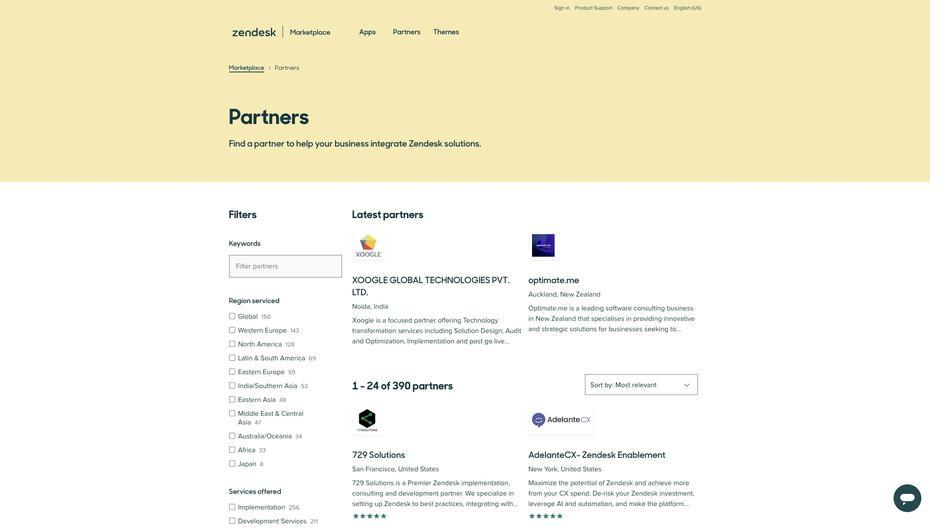 Task type: vqa. For each thing, say whether or not it's contained in the screenshot.
Master Subscription Agreement in the right bottom of the page
no



Task type: locate. For each thing, give the bounding box(es) containing it.
new inside 'optimate.me auckland, new zealand'
[[561, 291, 575, 299]]

1 horizontal spatial to
[[671, 325, 677, 334]]

way
[[617, 511, 629, 519]]

services offered
[[229, 487, 281, 496]]

1 vertical spatial implementation
[[238, 504, 285, 513]]

specialises
[[592, 315, 625, 324]]

2 states from the left
[[583, 466, 602, 474]]

& right latin
[[255, 354, 259, 363]]

2 horizontal spatial in
[[627, 315, 632, 324]]

to down innovative
[[671, 325, 677, 334]]

technology
[[463, 317, 499, 325]]

0 horizontal spatial for
[[378, 348, 386, 357]]

0 horizontal spatial partner
[[254, 137, 285, 149]]

1 vertical spatial business
[[667, 304, 694, 313]]

us
[[664, 5, 669, 11]]

america up south
[[257, 341, 282, 349]]

for down 'optimization,' on the bottom left
[[378, 348, 386, 357]]

(us)
[[692, 5, 702, 11]]

is left leading
[[570, 304, 575, 313]]

to left help
[[287, 137, 295, 149]]

implementation
[[408, 337, 455, 346], [238, 504, 285, 513]]

0 horizontal spatial of
[[381, 377, 391, 393]]

2 united from the left
[[561, 466, 581, 474]]

help
[[296, 137, 314, 149]]

0 vertical spatial business
[[335, 137, 369, 149]]

a right find
[[247, 137, 253, 149]]

apps link
[[360, 19, 376, 44]]

noida,
[[352, 303, 372, 311]]

for inside optimate.me is a leading software consulting business in new zealand that specialises in providing innovative and strategic solutions for businesses seeking to optimise their manual processes.
[[599, 325, 607, 334]]

1 states from the left
[[420, 466, 439, 474]]

1 vertical spatial for
[[378, 348, 386, 357]]

software
[[606, 304, 632, 313]]

america
[[257, 341, 282, 349], [280, 354, 305, 363]]

1 horizontal spatial the
[[588, 511, 598, 519]]

0 vertical spatial implementation
[[408, 337, 455, 346]]

0 horizontal spatial services
[[229, 487, 256, 496]]

& inside middle east & central asia
[[275, 410, 280, 419]]

eastern for eastern asia
[[238, 396, 261, 405]]

latest partners
[[352, 206, 424, 222]]

0 horizontal spatial in
[[529, 315, 534, 324]]

of right 24
[[381, 377, 391, 393]]

asia for eastern asia
[[263, 396, 276, 405]]

business for your
[[335, 137, 369, 149]]

potential
[[571, 480, 597, 488]]

1 horizontal spatial &
[[275, 410, 280, 419]]

maximize
[[529, 480, 557, 488]]

europe up the india/southern asia 53
[[263, 368, 285, 377]]

zendesk down 'optimization,' on the bottom left
[[388, 348, 414, 357]]

zealand inside optimate.me is a leading software consulting business in new zealand that specialises in providing innovative and strategic solutions for businesses seeking to optimise their manual processes.
[[552, 315, 576, 324]]

global
[[238, 313, 258, 321]]

128
[[286, 341, 295, 349]]

0 vertical spatial to
[[287, 137, 295, 149]]

latest
[[352, 206, 382, 222]]

0 vertical spatial is
[[570, 304, 575, 313]]

1 united from the left
[[398, 466, 419, 474]]

2 vertical spatial for
[[546, 511, 554, 519]]

states inside 729 solutions san francisco, united states
[[420, 466, 439, 474]]

0 horizontal spatial implementation
[[238, 504, 285, 513]]

1 eastern from the top
[[238, 368, 261, 377]]

in down optimate.me
[[529, 315, 534, 324]]

34
[[296, 433, 302, 441]]

partners up find
[[229, 99, 309, 130]]

1 vertical spatial services
[[281, 518, 307, 526]]

2 horizontal spatial a
[[576, 304, 580, 313]]

leverage
[[529, 500, 555, 509]]

asia left 47
[[238, 419, 251, 427]]

1 vertical spatial is
[[376, 317, 381, 325]]

australia/oceania
[[238, 433, 292, 441]]

eastern asia 48
[[238, 396, 286, 405]]

for left you
[[546, 511, 554, 519]]

1 vertical spatial new
[[536, 315, 550, 324]]

japan
[[238, 460, 257, 469]]

partner up including
[[414, 317, 436, 325]]

implementation up globally.
[[408, 337, 455, 346]]

0 vertical spatial new
[[561, 291, 575, 299]]

development services 211
[[238, 518, 318, 526]]

0 horizontal spatial united
[[398, 466, 419, 474]]

partners right marketplace
[[275, 63, 300, 72]]

1 vertical spatial &
[[275, 410, 280, 419]]

1 horizontal spatial asia
[[263, 396, 276, 405]]

None search field
[[229, 255, 342, 278]]

2 horizontal spatial asia
[[285, 382, 298, 391]]

for
[[599, 325, 607, 334], [378, 348, 386, 357], [546, 511, 554, 519]]

of up de-
[[599, 480, 605, 488]]

san
[[352, 466, 364, 474]]

1 vertical spatial partners
[[413, 377, 453, 393]]

1 vertical spatial europe
[[263, 368, 285, 377]]

global
[[390, 274, 424, 286]]

united inside adelantecx- zendesk enablement new york, united states
[[561, 466, 581, 474]]

business up innovative
[[667, 304, 694, 313]]

new inside optimate.me is a leading software consulting business in new zealand that specialises in providing innovative and strategic solutions for businesses seeking to optimise their manual processes.
[[536, 315, 550, 324]]

europe up north america 128
[[265, 327, 287, 335]]

optimate.me
[[529, 304, 568, 313]]

1 horizontal spatial is
[[570, 304, 575, 313]]

partners right 390
[[413, 377, 453, 393]]

1 horizontal spatial a
[[383, 317, 386, 325]]

eastern down latin
[[238, 368, 261, 377]]

is inside optimate.me is a leading software consulting business in new zealand that specialises in providing innovative and strategic solutions for businesses seeking to optimise their manual processes.
[[570, 304, 575, 313]]

1 horizontal spatial of
[[599, 480, 605, 488]]

themes link
[[434, 19, 459, 44]]

0 horizontal spatial states
[[420, 466, 439, 474]]

new
[[561, 291, 575, 299], [536, 315, 550, 324], [529, 466, 543, 474]]

729
[[352, 449, 368, 461]]

de-
[[593, 490, 604, 499]]

0 vertical spatial eastern
[[238, 368, 261, 377]]

and left achieve
[[635, 480, 647, 488]]

zealand up leading
[[576, 291, 601, 299]]

0 vertical spatial europe
[[265, 327, 287, 335]]

services down 256
[[281, 518, 307, 526]]

0 horizontal spatial business
[[335, 137, 369, 149]]

the up cx
[[559, 480, 569, 488]]

america down 128
[[280, 354, 305, 363]]

1 vertical spatial zealand
[[552, 315, 576, 324]]

states
[[420, 466, 439, 474], [583, 466, 602, 474]]

global 150
[[238, 313, 271, 321]]

1 vertical spatial eastern
[[238, 396, 261, 405]]

adelantecx- zendesk enablement new york, united states
[[529, 449, 666, 474]]

western
[[238, 327, 263, 335]]

and up —
[[565, 500, 577, 509]]

around.
[[631, 511, 654, 519]]

india/southern
[[238, 382, 283, 391]]

contact
[[645, 5, 663, 11]]

zendesk inside xoogle is a focused partner offering technology transformation services including solution design, audit and optimization, implementation and post go live support for zendesk globally.
[[388, 348, 414, 357]]

north america 128
[[238, 341, 295, 349]]

2 horizontal spatial the
[[648, 500, 658, 509]]

is up transformation
[[376, 317, 381, 325]]

support
[[352, 348, 376, 357]]

business left integrate
[[335, 137, 369, 149]]

is inside xoogle is a focused partner offering technology transformation services including solution design, audit and optimization, implementation and post go live support for zendesk globally.
[[376, 317, 381, 325]]

businesses
[[609, 325, 643, 334]]

york,
[[545, 466, 559, 474]]

a inside optimate.me is a leading software consulting business in new zealand that specialises in providing innovative and strategic solutions for businesses seeking to optimise their manual processes.
[[576, 304, 580, 313]]

1 horizontal spatial implementation
[[408, 337, 455, 346]]

1 vertical spatial america
[[280, 354, 305, 363]]

1 horizontal spatial in
[[566, 5, 570, 11]]

the down "automation,"
[[588, 511, 598, 519]]

of inside maximize the potential of zendesk and achieve more from your cx spend. de-risk your zendesk investment, leverage ai and automation, and make the platform work for you — not the other way around.
[[599, 480, 605, 488]]

a
[[247, 137, 253, 149], [576, 304, 580, 313], [383, 317, 386, 325]]

partner right find
[[254, 137, 285, 149]]

1 horizontal spatial for
[[546, 511, 554, 519]]

services
[[398, 327, 423, 336]]

2 horizontal spatial for
[[599, 325, 607, 334]]

and up optimise
[[529, 325, 540, 334]]

zendesk up risk at the bottom of the page
[[607, 480, 633, 488]]

zealand
[[576, 291, 601, 299], [552, 315, 576, 324]]

asia left the 48
[[263, 396, 276, 405]]

in inside global-navigation-secondary element
[[566, 5, 570, 11]]

north
[[238, 341, 255, 349]]

your left cx
[[544, 490, 558, 499]]

solutions
[[570, 325, 597, 334]]

2 horizontal spatial your
[[616, 490, 630, 499]]

1 horizontal spatial partner
[[414, 317, 436, 325]]

eastern up middle
[[238, 396, 261, 405]]

0 vertical spatial a
[[247, 137, 253, 149]]

0 horizontal spatial the
[[559, 480, 569, 488]]

your
[[315, 137, 333, 149], [544, 490, 558, 499], [616, 490, 630, 499]]

1 vertical spatial of
[[599, 480, 605, 488]]

offered
[[258, 487, 281, 496]]

achieve
[[648, 480, 672, 488]]

optimate.me is a leading software consulting business in new zealand that specialises in providing innovative and strategic solutions for businesses seeking to optimise their manual processes.
[[529, 304, 695, 344]]

1 horizontal spatial business
[[667, 304, 694, 313]]

1 vertical spatial partner
[[414, 317, 436, 325]]

cx
[[560, 490, 569, 499]]

marketplace
[[229, 63, 264, 72]]

for down specialises
[[599, 325, 607, 334]]

1
[[352, 377, 359, 393]]

1 horizontal spatial united
[[561, 466, 581, 474]]

optimate.me auckland, new zealand
[[529, 274, 601, 299]]

0 horizontal spatial a
[[247, 137, 253, 149]]

spend.
[[571, 490, 591, 499]]

the up around. at the right bottom
[[648, 500, 658, 509]]

47
[[255, 420, 261, 427]]

zendesk up potential
[[583, 449, 616, 461]]

0 vertical spatial asia
[[285, 382, 298, 391]]

of for 390
[[381, 377, 391, 393]]

69
[[309, 355, 316, 363]]

your right help
[[315, 137, 333, 149]]

asia
[[285, 382, 298, 391], [263, 396, 276, 405], [238, 419, 251, 427]]

0 horizontal spatial asia
[[238, 419, 251, 427]]

services left offered
[[229, 487, 256, 496]]

post
[[470, 337, 483, 346]]

in right sign
[[566, 5, 570, 11]]

latin
[[238, 354, 253, 363]]

asia left 53
[[285, 382, 298, 391]]

& right east
[[275, 410, 280, 419]]

india
[[374, 303, 389, 311]]

1 vertical spatial asia
[[263, 396, 276, 405]]

business for consulting
[[667, 304, 694, 313]]

integrate
[[371, 137, 407, 149]]

Filter partners search field
[[229, 255, 342, 278]]

2 vertical spatial new
[[529, 466, 543, 474]]

0 vertical spatial &
[[255, 354, 259, 363]]

0 horizontal spatial to
[[287, 137, 295, 149]]

2 vertical spatial asia
[[238, 419, 251, 427]]

0 horizontal spatial &
[[255, 354, 259, 363]]

0 vertical spatial for
[[599, 325, 607, 334]]

go
[[485, 337, 493, 346]]

a up that
[[576, 304, 580, 313]]

1 horizontal spatial states
[[583, 466, 602, 474]]

to
[[287, 137, 295, 149], [671, 325, 677, 334]]

in up businesses
[[627, 315, 632, 324]]

1 vertical spatial the
[[648, 500, 658, 509]]

seeking
[[645, 325, 669, 334]]

your right risk at the bottom of the page
[[616, 490, 630, 499]]

implementation up development
[[238, 504, 285, 513]]

zendesk inside adelantecx- zendesk enablement new york, united states
[[583, 449, 616, 461]]

0 vertical spatial of
[[381, 377, 391, 393]]

enablement
[[618, 449, 666, 461]]

africa
[[238, 447, 256, 455]]

english (us) link
[[675, 5, 702, 20]]

zealand up strategic
[[552, 315, 576, 324]]

24
[[367, 377, 379, 393]]

0 horizontal spatial is
[[376, 317, 381, 325]]

business inside optimate.me is a leading software consulting business in new zealand that specialises in providing innovative and strategic solutions for businesses seeking to optimise their manual processes.
[[667, 304, 694, 313]]

partners right apps
[[393, 26, 421, 36]]

investment,
[[660, 490, 695, 499]]

2 vertical spatial a
[[383, 317, 386, 325]]

1 vertical spatial to
[[671, 325, 677, 334]]

2 eastern from the top
[[238, 396, 261, 405]]

1 vertical spatial partners
[[275, 63, 300, 72]]

make
[[629, 500, 646, 509]]

to inside optimate.me is a leading software consulting business in new zealand that specialises in providing innovative and strategic solutions for businesses seeking to optimise their manual processes.
[[671, 325, 677, 334]]

1 vertical spatial a
[[576, 304, 580, 313]]

apps
[[360, 26, 376, 36]]

services
[[229, 487, 256, 496], [281, 518, 307, 526]]

is
[[570, 304, 575, 313], [376, 317, 381, 325]]

0 vertical spatial zealand
[[576, 291, 601, 299]]

a inside xoogle is a focused partner offering technology transformation services including solution design, audit and optimization, implementation and post go live support for zendesk globally.
[[383, 317, 386, 325]]

their
[[556, 336, 570, 344]]

united up potential
[[561, 466, 581, 474]]

partners right latest
[[383, 206, 424, 222]]

focused
[[388, 317, 413, 325]]

latin & south america 69
[[238, 354, 316, 363]]

optimate.me
[[529, 274, 580, 286]]

sign
[[555, 5, 565, 11]]

united down "solutions"
[[398, 466, 419, 474]]

a down india at the left bottom
[[383, 317, 386, 325]]



Task type: describe. For each thing, give the bounding box(es) containing it.
global-navigation-secondary element
[[229, 0, 702, 20]]

-
[[361, 377, 365, 393]]

143
[[291, 328, 299, 335]]

states inside adelantecx- zendesk enablement new york, united states
[[583, 466, 602, 474]]

india/southern asia 53
[[238, 382, 308, 391]]

and up support
[[352, 337, 364, 346]]

partner inside xoogle is a focused partner offering technology transformation services including solution design, audit and optimization, implementation and post go live support for zendesk globally.
[[414, 317, 436, 325]]

new inside adelantecx- zendesk enablement new york, united states
[[529, 466, 543, 474]]

including
[[425, 327, 453, 336]]

0 vertical spatial the
[[559, 480, 569, 488]]

auckland,
[[529, 291, 559, 299]]

middle east & central asia
[[238, 410, 304, 427]]

technologies
[[425, 274, 491, 286]]

processes.
[[596, 336, 629, 344]]

globally.
[[416, 348, 442, 357]]

0 horizontal spatial your
[[315, 137, 333, 149]]

english
[[675, 5, 691, 11]]

0 vertical spatial services
[[229, 487, 256, 496]]

211
[[310, 519, 318, 526]]

asia for india/southern asia
[[285, 382, 298, 391]]

other
[[599, 511, 615, 519]]

and up way
[[616, 500, 628, 509]]

united inside 729 solutions san francisco, united states
[[398, 466, 419, 474]]

sign in
[[555, 5, 570, 11]]

0 vertical spatial partners
[[393, 26, 421, 36]]

and down solution
[[457, 337, 468, 346]]

company
[[618, 5, 640, 11]]

english (us)
[[675, 5, 702, 11]]

eastern europe 59
[[238, 368, 296, 377]]

2 vertical spatial the
[[588, 511, 598, 519]]

support
[[595, 5, 613, 11]]

0 vertical spatial partner
[[254, 137, 285, 149]]

offering
[[438, 317, 462, 325]]

sign in link
[[555, 5, 570, 11]]

partners link
[[393, 19, 421, 44]]

solutions.
[[445, 137, 482, 149]]

live
[[495, 337, 505, 346]]

work
[[529, 511, 544, 519]]

europe for western europe
[[265, 327, 287, 335]]

development
[[238, 518, 279, 526]]

implementation inside xoogle is a focused partner offering technology transformation services including solution design, audit and optimization, implementation and post go live support for zendesk globally.
[[408, 337, 455, 346]]

zealand inside 'optimate.me auckland, new zealand'
[[576, 291, 601, 299]]

leading
[[582, 304, 604, 313]]

transformation
[[352, 327, 396, 336]]

maximize the potential of zendesk and achieve more from your cx spend. de-risk your zendesk investment, leverage ai and automation, and make the platform work for you — not the other way around.
[[529, 480, 695, 519]]

eastern for eastern europe
[[238, 368, 261, 377]]

east
[[261, 410, 274, 419]]

japan 8
[[238, 460, 264, 469]]

consulting
[[634, 304, 665, 313]]

53
[[301, 383, 308, 390]]

adelantecx-
[[529, 449, 581, 461]]

a for xoogle global technologies pvt. ltd.
[[383, 317, 386, 325]]

zendesk right integrate
[[409, 137, 443, 149]]

8
[[260, 461, 264, 469]]

ai
[[557, 500, 564, 509]]

optimise
[[529, 336, 555, 344]]

2 vertical spatial partners
[[229, 99, 309, 130]]

of for zendesk
[[599, 480, 605, 488]]

product
[[575, 5, 593, 11]]

design,
[[481, 327, 504, 336]]

you
[[556, 511, 567, 519]]

europe for eastern europe
[[263, 368, 285, 377]]

australia/oceania 34
[[238, 433, 302, 441]]

western europe 143
[[238, 327, 299, 335]]

1 horizontal spatial services
[[281, 518, 307, 526]]

keywords
[[229, 238, 261, 248]]

for inside maximize the potential of zendesk and achieve more from your cx spend. de-risk your zendesk investment, leverage ai and automation, and make the platform work for you — not the other way around.
[[546, 511, 554, 519]]

that
[[578, 315, 590, 324]]

390
[[393, 377, 411, 393]]

implementation 256
[[238, 504, 300, 513]]

manual
[[572, 336, 594, 344]]

ltd.
[[352, 286, 369, 298]]

solution
[[454, 327, 479, 336]]

find a partner to help your business integrate zendesk solutions.
[[229, 137, 482, 149]]

0 vertical spatial partners
[[383, 206, 424, 222]]

0 vertical spatial america
[[257, 341, 282, 349]]

for inside xoogle is a focused partner offering technology transformation services including solution design, audit and optimization, implementation and post go live support for zendesk globally.
[[378, 348, 386, 357]]

xoogle
[[352, 274, 388, 286]]

solutions
[[370, 449, 405, 461]]

product support link
[[575, 5, 613, 11]]

find
[[229, 137, 246, 149]]

automation,
[[579, 500, 614, 509]]

256
[[289, 505, 300, 512]]

contact us
[[645, 5, 669, 11]]

is for auckland,
[[570, 304, 575, 313]]

1 horizontal spatial your
[[544, 490, 558, 499]]

central
[[282, 410, 304, 419]]

xoogle is a focused partner offering technology transformation services including solution design, audit and optimization, implementation and post go live support for zendesk globally.
[[352, 317, 522, 357]]

zendesk up make
[[632, 490, 658, 499]]

—
[[569, 511, 574, 519]]

asia inside middle east & central asia
[[238, 419, 251, 427]]

pvt.
[[492, 274, 510, 286]]

serviced
[[252, 296, 280, 305]]

product support
[[575, 5, 613, 11]]

francisco,
[[366, 466, 397, 474]]

33
[[259, 447, 266, 455]]

59
[[288, 369, 296, 377]]

audit
[[506, 327, 522, 336]]

is for global
[[376, 317, 381, 325]]

zendesk image
[[233, 28, 276, 37]]

and inside optimate.me is a leading software consulting business in new zealand that specialises in providing innovative and strategic solutions for businesses seeking to optimise their manual processes.
[[529, 325, 540, 334]]

region
[[229, 296, 251, 305]]

marketplace link
[[229, 63, 264, 73]]

strategic
[[542, 325, 568, 334]]

africa 33
[[238, 447, 266, 455]]

a for optimate.me
[[576, 304, 580, 313]]



